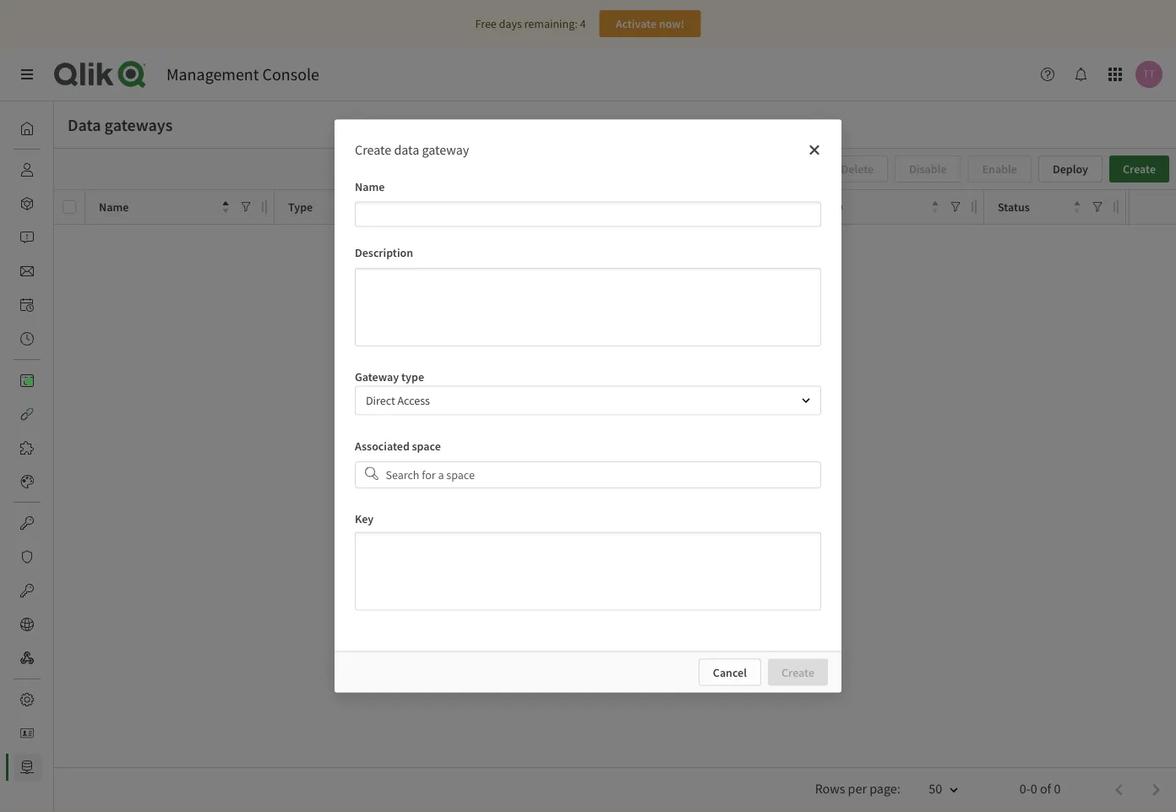 Task type: locate. For each thing, give the bounding box(es) containing it.
0 vertical spatial gateways
[[104, 115, 173, 136]]

0 vertical spatial gateway
[[422, 142, 469, 158]]

1 horizontal spatial name
[[355, 179, 385, 194]]

0 horizontal spatial 0
[[1031, 780, 1038, 797]]

2 0 from the left
[[1054, 780, 1061, 797]]

rows
[[815, 780, 845, 797]]

0 horizontal spatial data
[[394, 142, 419, 158]]

create inside button
[[1123, 161, 1156, 177]]

content security policy image
[[20, 550, 34, 564]]

api keys image
[[20, 516, 34, 530]]

0 horizontal spatial description
[[355, 245, 413, 260]]

id
[[832, 199, 843, 214]]

1 vertical spatial gateways
[[633, 488, 687, 505]]

name up type button
[[355, 179, 385, 194]]

0 horizontal spatial name
[[99, 199, 129, 214]]

activate now!
[[616, 16, 685, 31]]

gateway up version
[[422, 142, 469, 158]]

create
[[355, 142, 391, 158], [1123, 161, 1156, 177]]

1 vertical spatial data
[[604, 488, 630, 505]]

description
[[572, 199, 631, 214], [355, 245, 413, 260]]

space up for
[[412, 438, 441, 453]]

1 horizontal spatial gateway
[[787, 199, 830, 214]]

data right home icon on the left top of the page
[[68, 115, 101, 136]]

gateways
[[104, 115, 173, 136], [633, 488, 687, 505]]

themes image
[[20, 475, 34, 488]]

1 vertical spatial space
[[447, 467, 475, 482]]

deploy
[[1053, 161, 1089, 177]]

name right spaces
[[99, 199, 129, 214]]

create up type button
[[355, 142, 391, 158]]

0 vertical spatial description
[[572, 199, 631, 214]]

deploy button
[[1039, 156, 1103, 183]]

type button
[[288, 195, 371, 219]]

0 horizontal spatial create
[[355, 142, 391, 158]]

1 horizontal spatial space
[[447, 467, 475, 482]]

data inside data gateway id button
[[761, 199, 785, 214]]

no
[[587, 488, 602, 505]]

a
[[438, 467, 444, 482]]

create inside dialog
[[355, 142, 391, 158]]

management console element
[[166, 64, 319, 85]]

1 horizontal spatial gateways
[[633, 488, 687, 505]]

description inside create data gateway dialog
[[355, 245, 413, 260]]

name inside button
[[99, 199, 129, 214]]

4
[[580, 16, 586, 31]]

users image
[[20, 163, 34, 177]]

gateways right home
[[104, 115, 173, 136]]

0 horizontal spatial gateway
[[422, 142, 469, 158]]

key
[[355, 511, 374, 527]]

0 right of
[[1054, 780, 1061, 797]]

gateway left id at the right top
[[787, 199, 830, 214]]

1 0 from the left
[[1031, 780, 1038, 797]]

0 vertical spatial name
[[355, 179, 385, 194]]

for
[[422, 467, 436, 482]]

gateway inside dialog
[[422, 142, 469, 158]]

0
[[1031, 780, 1038, 797], [1054, 780, 1061, 797]]

1 horizontal spatial description
[[572, 199, 631, 214]]

space inside field
[[447, 467, 475, 482]]

1 vertical spatial create
[[1123, 161, 1156, 177]]

space
[[412, 438, 441, 453], [447, 467, 475, 482]]

home link
[[14, 115, 84, 142]]

activate now! link
[[600, 10, 701, 37]]

gateway
[[422, 142, 469, 158], [787, 199, 830, 214]]

0 vertical spatial data
[[394, 142, 419, 158]]

space right a
[[447, 467, 475, 482]]

create data gateway dialog
[[335, 120, 842, 693]]

1 horizontal spatial 0
[[1054, 780, 1061, 797]]

home image
[[20, 122, 34, 135]]

0 horizontal spatial space
[[412, 438, 441, 453]]

Search for a space field
[[355, 461, 821, 488]]

1 vertical spatial gateway
[[787, 199, 830, 214]]

data left id at the right top
[[761, 199, 785, 214]]

associated space
[[355, 438, 441, 453]]

0 vertical spatial data
[[68, 115, 101, 136]]

open sidebar menu image
[[20, 68, 34, 81]]

alerts image
[[20, 231, 34, 244]]

1 horizontal spatial data
[[604, 488, 630, 505]]

new connector image
[[25, 377, 33, 385]]

there are no data gateways yet
[[529, 488, 708, 505]]

home
[[54, 121, 84, 136]]

1 vertical spatial description
[[355, 245, 413, 260]]

create right deploy
[[1123, 161, 1156, 177]]

spaces image
[[20, 197, 34, 210]]

identity provider image
[[20, 727, 34, 740]]

0 left of
[[1031, 780, 1038, 797]]

name
[[355, 179, 385, 194], [99, 199, 129, 214]]

0 horizontal spatial data
[[68, 115, 101, 136]]

free
[[475, 16, 497, 31]]

cancel
[[713, 665, 747, 680]]

data for data gateways
[[68, 115, 101, 136]]

0 vertical spatial space
[[412, 438, 441, 453]]

management console
[[166, 64, 319, 85]]

data
[[394, 142, 419, 158], [604, 488, 630, 505]]

gateways left yet
[[633, 488, 687, 505]]

gateway inside button
[[787, 199, 830, 214]]

1 horizontal spatial create
[[1123, 161, 1156, 177]]

gateway
[[355, 369, 399, 385]]

data for data gateway id
[[761, 199, 785, 214]]

yet
[[690, 488, 708, 505]]

0 vertical spatial create
[[355, 142, 391, 158]]

1 vertical spatial data
[[761, 199, 785, 214]]

of
[[1040, 780, 1052, 797]]

spaces
[[54, 196, 89, 211]]

1 vertical spatial name
[[99, 199, 129, 214]]

data
[[68, 115, 101, 136], [761, 199, 785, 214]]

1 horizontal spatial data
[[761, 199, 785, 214]]



Task type: vqa. For each thing, say whether or not it's contained in the screenshot.
Search
yes



Task type: describe. For each thing, give the bounding box(es) containing it.
there
[[529, 488, 562, 505]]

type
[[288, 199, 313, 214]]

version
[[430, 199, 468, 214]]

rows per page:
[[815, 780, 901, 797]]

page:
[[870, 780, 901, 797]]

gateway type
[[355, 369, 424, 385]]

search
[[386, 467, 420, 482]]

subscriptions image
[[20, 265, 34, 278]]

console
[[262, 64, 319, 85]]

data inside dialog
[[394, 142, 419, 158]]

description button
[[572, 195, 702, 219]]

spaces link
[[14, 190, 89, 217]]

data gateway id button
[[761, 195, 939, 219]]

0-
[[1020, 780, 1031, 797]]

oauth image
[[20, 584, 34, 598]]

generic links image
[[20, 407, 34, 421]]

remaining:
[[524, 16, 578, 31]]

description inside button
[[572, 199, 631, 214]]

days
[[499, 16, 522, 31]]

now!
[[659, 16, 685, 31]]

status
[[998, 199, 1030, 214]]

create button
[[1110, 156, 1170, 183]]

data gateways image
[[20, 761, 34, 774]]

direct
[[366, 393, 395, 408]]

associated
[[355, 438, 410, 453]]

direct access
[[366, 393, 430, 408]]

cancel button
[[699, 659, 761, 686]]

name inside create data gateway dialog
[[355, 179, 385, 194]]

0-0 of 0
[[1020, 780, 1061, 797]]

direct access button
[[355, 386, 821, 415]]

navigation pane element
[[0, 108, 89, 788]]

management
[[166, 64, 259, 85]]

search for a space
[[386, 467, 475, 482]]

events image
[[20, 332, 34, 346]]

create for create
[[1123, 161, 1156, 177]]

0 horizontal spatial gateways
[[104, 115, 173, 136]]

type
[[401, 369, 424, 385]]

data gateway id
[[761, 199, 843, 214]]

activate
[[616, 16, 657, 31]]

data gateways
[[68, 115, 173, 136]]

create for create data gateway
[[355, 142, 391, 158]]

extensions image
[[20, 441, 34, 455]]

schedules image
[[20, 298, 34, 312]]

version button
[[430, 195, 513, 219]]

create data gateway
[[355, 142, 469, 158]]

are
[[565, 488, 584, 505]]

content image
[[20, 374, 34, 387]]

free days remaining: 4
[[475, 16, 586, 31]]

status button
[[998, 195, 1081, 219]]

Name text field
[[355, 199, 821, 227]]

per
[[848, 780, 867, 797]]

name button
[[99, 195, 229, 219]]

access
[[398, 393, 430, 408]]



